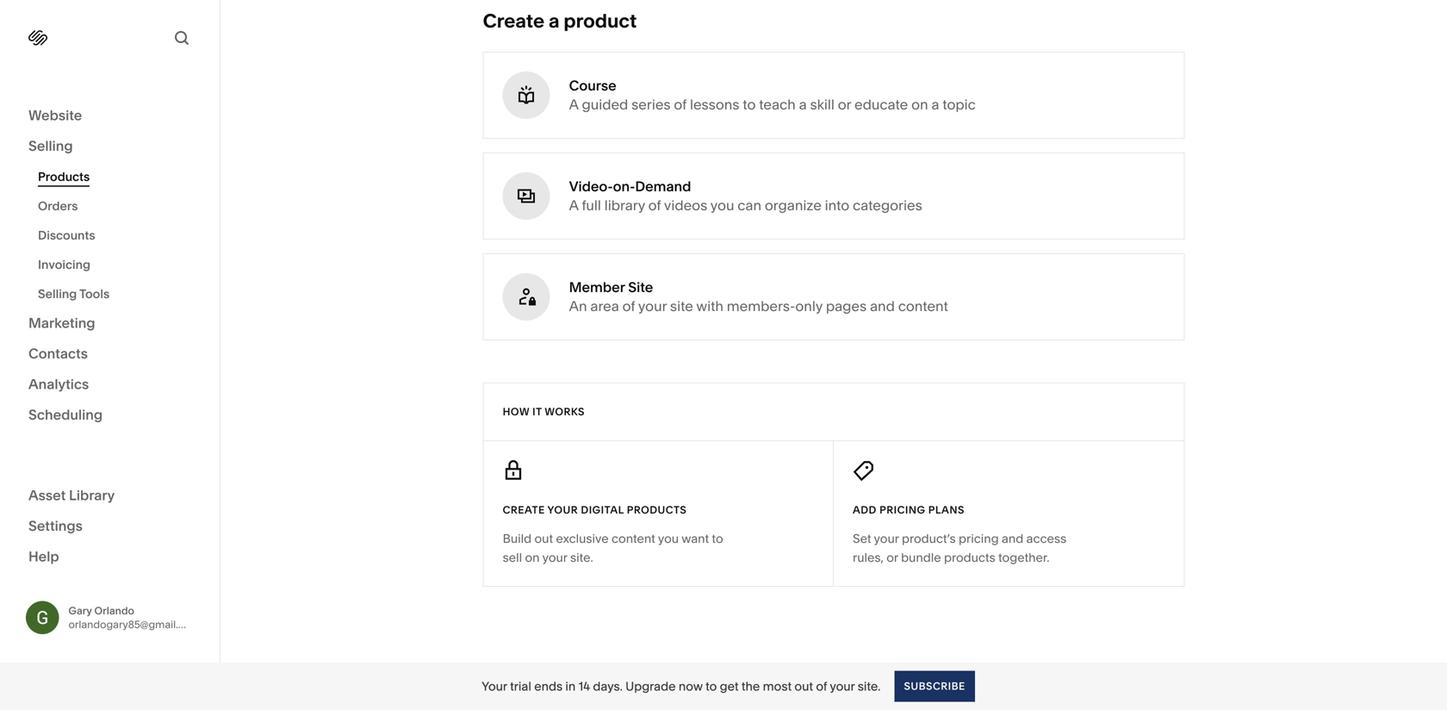 Task type: vqa. For each thing, say whether or not it's contained in the screenshot.
to
yes



Task type: describe. For each thing, give the bounding box(es) containing it.
analytics
[[28, 376, 89, 393]]

1 vertical spatial site.
[[858, 679, 881, 694]]

orders
[[38, 199, 78, 213]]

bundle
[[901, 550, 942, 565]]

site. inside build out exclusive content you want to sell on your site.
[[570, 550, 594, 565]]

1 horizontal spatial a
[[799, 96, 807, 113]]

1 horizontal spatial out
[[795, 679, 814, 694]]

only
[[796, 298, 823, 315]]

analytics link
[[28, 375, 191, 395]]

into
[[825, 197, 850, 214]]

area
[[591, 298, 619, 315]]

build out exclusive content you want to sell on your site.
[[503, 531, 724, 565]]

on-
[[613, 178, 635, 195]]

now
[[679, 679, 703, 694]]

0 horizontal spatial products
[[627, 504, 687, 516]]

subscribe button
[[895, 671, 975, 702]]

lessons
[[690, 96, 740, 113]]

video-on-demand a full library of videos you can organize into categories
[[569, 178, 923, 214]]

14
[[579, 679, 590, 694]]

educate
[[855, 96, 908, 113]]

of inside course a guided series of lessons to teach a skill or educate on a topic
[[674, 96, 687, 113]]

website
[[28, 107, 82, 124]]

course
[[569, 77, 617, 94]]

categories
[[853, 197, 923, 214]]

want
[[682, 531, 709, 546]]

product's
[[902, 531, 956, 546]]

marketing
[[28, 315, 95, 331]]

your inside set your product's pricing and access rules, or bundle products together.
[[874, 531, 899, 546]]

or inside course a guided series of lessons to teach a skill or educate on a topic
[[838, 96, 852, 113]]

days.
[[593, 679, 623, 694]]

create your digital products
[[503, 504, 687, 516]]

orlando
[[94, 604, 134, 617]]

guided
[[582, 96, 628, 113]]

member site an area of your site with members-only pages and content
[[569, 279, 949, 315]]

of inside video-on-demand a full library of videos you can organize into categories
[[649, 197, 661, 214]]

to for want
[[712, 531, 724, 546]]

how
[[503, 405, 530, 418]]

can
[[738, 197, 762, 214]]

set
[[853, 531, 872, 546]]

in
[[566, 679, 576, 694]]

how it works
[[503, 405, 585, 418]]

or inside set your product's pricing and access rules, or bundle products together.
[[887, 550, 899, 565]]

out inside build out exclusive content you want to sell on your site.
[[535, 531, 553, 546]]

product
[[564, 9, 637, 32]]

plans
[[929, 504, 965, 516]]

discounts link
[[38, 221, 201, 250]]

your inside build out exclusive content you want to sell on your site.
[[543, 550, 568, 565]]

and inside set your product's pricing and access rules, or bundle products together.
[[1002, 531, 1024, 546]]

invoicing
[[38, 257, 90, 272]]

exclusive
[[556, 531, 609, 546]]

orlandogary85@gmail.com
[[69, 618, 200, 631]]

build
[[503, 531, 532, 546]]

get
[[720, 679, 739, 694]]

contacts
[[28, 345, 88, 362]]

skill
[[810, 96, 835, 113]]

create a product
[[483, 9, 637, 32]]

you inside video-on-demand a full library of videos you can organize into categories
[[711, 197, 735, 214]]

rules,
[[853, 550, 884, 565]]

discounts
[[38, 228, 95, 243]]

2 vertical spatial to
[[706, 679, 717, 694]]

on inside course a guided series of lessons to teach a skill or educate on a topic
[[912, 96, 929, 113]]

your up exclusive
[[548, 504, 578, 516]]

gary
[[69, 604, 92, 617]]

settings link
[[28, 517, 191, 537]]

create for create a product
[[483, 9, 545, 32]]

with
[[697, 298, 724, 315]]

tools
[[79, 287, 110, 301]]

scheduling
[[28, 406, 103, 423]]

asset
[[28, 487, 66, 504]]

help link
[[28, 547, 59, 566]]

works
[[545, 405, 585, 418]]

library
[[605, 197, 645, 214]]

of inside the 'member site an area of your site with members-only pages and content'
[[623, 298, 635, 315]]

settings
[[28, 517, 83, 534]]

digital
[[581, 504, 624, 516]]

topic
[[943, 96, 976, 113]]

content inside build out exclusive content you want to sell on your site.
[[612, 531, 656, 546]]

sell
[[503, 550, 522, 565]]

upgrade
[[626, 679, 676, 694]]

products inside set your product's pricing and access rules, or bundle products together.
[[944, 550, 996, 565]]

course a guided series of lessons to teach a skill or educate on a topic
[[569, 77, 976, 113]]



Task type: locate. For each thing, give the bounding box(es) containing it.
invoicing link
[[38, 250, 201, 279]]

a
[[569, 96, 579, 113], [569, 197, 579, 214]]

0 horizontal spatial pricing
[[880, 504, 926, 516]]

orders link
[[38, 191, 201, 221]]

selling link
[[28, 137, 191, 157]]

0 horizontal spatial on
[[525, 550, 540, 565]]

together.
[[999, 550, 1050, 565]]

a left product
[[549, 9, 560, 32]]

help
[[28, 548, 59, 565]]

access
[[1027, 531, 1067, 546]]

subscribe
[[904, 680, 966, 692]]

the
[[742, 679, 760, 694]]

website link
[[28, 106, 191, 126]]

0 horizontal spatial out
[[535, 531, 553, 546]]

scheduling link
[[28, 405, 191, 426]]

full
[[582, 197, 601, 214]]

1 vertical spatial create
[[503, 504, 545, 516]]

pricing right add
[[880, 504, 926, 516]]

of right most
[[816, 679, 827, 694]]

1 horizontal spatial or
[[887, 550, 899, 565]]

you inside build out exclusive content you want to sell on your site.
[[658, 531, 679, 546]]

ends
[[534, 679, 563, 694]]

series
[[632, 96, 671, 113]]

0 horizontal spatial you
[[658, 531, 679, 546]]

0 horizontal spatial content
[[612, 531, 656, 546]]

on inside build out exclusive content you want to sell on your site.
[[525, 550, 540, 565]]

on right sell
[[525, 550, 540, 565]]

video-
[[569, 178, 613, 195]]

out right build
[[535, 531, 553, 546]]

your
[[482, 679, 507, 694]]

to inside build out exclusive content you want to sell on your site.
[[712, 531, 724, 546]]

it
[[533, 405, 542, 418]]

you left the can
[[711, 197, 735, 214]]

pricing inside set your product's pricing and access rules, or bundle products together.
[[959, 531, 999, 546]]

of down site
[[623, 298, 635, 315]]

1 horizontal spatial site.
[[858, 679, 881, 694]]

of right series
[[674, 96, 687, 113]]

0 horizontal spatial and
[[870, 298, 895, 315]]

add
[[853, 504, 877, 516]]

your
[[638, 298, 667, 315], [548, 504, 578, 516], [874, 531, 899, 546], [543, 550, 568, 565], [830, 679, 855, 694]]

a left the full
[[569, 197, 579, 214]]

selling
[[28, 137, 73, 154], [38, 287, 77, 301]]

to
[[743, 96, 756, 113], [712, 531, 724, 546], [706, 679, 717, 694]]

to for lessons
[[743, 96, 756, 113]]

0 vertical spatial you
[[711, 197, 735, 214]]

asset library link
[[28, 486, 191, 506]]

1 vertical spatial products
[[944, 550, 996, 565]]

1 horizontal spatial content
[[899, 298, 949, 315]]

2 a from the top
[[569, 197, 579, 214]]

site. down exclusive
[[570, 550, 594, 565]]

a down "course"
[[569, 96, 579, 113]]

or right skill
[[838, 96, 852, 113]]

0 horizontal spatial site.
[[570, 550, 594, 565]]

marketing link
[[28, 314, 191, 334]]

products link
[[38, 162, 201, 191]]

out right most
[[795, 679, 814, 694]]

2 horizontal spatial a
[[932, 96, 940, 113]]

1 vertical spatial or
[[887, 550, 899, 565]]

and
[[870, 298, 895, 315], [1002, 531, 1024, 546]]

set your product's pricing and access rules, or bundle products together.
[[853, 531, 1067, 565]]

site
[[628, 279, 653, 296]]

you left want
[[658, 531, 679, 546]]

selling tools link
[[38, 279, 201, 309]]

your down site
[[638, 298, 667, 315]]

library
[[69, 487, 115, 504]]

selling up marketing
[[38, 287, 77, 301]]

to inside course a guided series of lessons to teach a skill or educate on a topic
[[743, 96, 756, 113]]

products up want
[[627, 504, 687, 516]]

pages
[[826, 298, 867, 315]]

1 vertical spatial content
[[612, 531, 656, 546]]

0 vertical spatial or
[[838, 96, 852, 113]]

selling for selling
[[28, 137, 73, 154]]

teach
[[759, 96, 796, 113]]

organize
[[765, 197, 822, 214]]

your right set
[[874, 531, 899, 546]]

members-
[[727, 298, 796, 315]]

add pricing plans
[[853, 504, 965, 516]]

videos
[[664, 197, 708, 214]]

pricing down plans
[[959, 531, 999, 546]]

a inside course a guided series of lessons to teach a skill or educate on a topic
[[569, 96, 579, 113]]

0 vertical spatial selling
[[28, 137, 73, 154]]

1 vertical spatial pricing
[[959, 531, 999, 546]]

selling down website
[[28, 137, 73, 154]]

0 vertical spatial pricing
[[880, 504, 926, 516]]

member
[[569, 279, 625, 296]]

your right most
[[830, 679, 855, 694]]

1 vertical spatial selling
[[38, 287, 77, 301]]

1 horizontal spatial pricing
[[959, 531, 999, 546]]

or
[[838, 96, 852, 113], [887, 550, 899, 565]]

1 horizontal spatial on
[[912, 96, 929, 113]]

a left skill
[[799, 96, 807, 113]]

most
[[763, 679, 792, 694]]

content down the "digital" at the bottom left of page
[[612, 531, 656, 546]]

on
[[912, 96, 929, 113], [525, 550, 540, 565]]

a inside video-on-demand a full library of videos you can organize into categories
[[569, 197, 579, 214]]

0 vertical spatial and
[[870, 298, 895, 315]]

an
[[569, 298, 587, 315]]

a left topic
[[932, 96, 940, 113]]

0 vertical spatial a
[[569, 96, 579, 113]]

0 horizontal spatial a
[[549, 9, 560, 32]]

create for create your digital products
[[503, 504, 545, 516]]

site. left subscribe button
[[858, 679, 881, 694]]

1 horizontal spatial you
[[711, 197, 735, 214]]

1 vertical spatial and
[[1002, 531, 1024, 546]]

0 vertical spatial out
[[535, 531, 553, 546]]

to right want
[[712, 531, 724, 546]]

gary orlando orlandogary85@gmail.com
[[69, 604, 200, 631]]

contacts link
[[28, 344, 191, 365]]

content
[[899, 298, 949, 315], [612, 531, 656, 546]]

trial
[[510, 679, 532, 694]]

asset library
[[28, 487, 115, 504]]

products
[[38, 169, 90, 184]]

of down the demand
[[649, 197, 661, 214]]

content right pages
[[899, 298, 949, 315]]

products down the product's
[[944, 550, 996, 565]]

content inside the 'member site an area of your site with members-only pages and content'
[[899, 298, 949, 315]]

0 vertical spatial content
[[899, 298, 949, 315]]

0 vertical spatial products
[[627, 504, 687, 516]]

your down exclusive
[[543, 550, 568, 565]]

to left the get
[[706, 679, 717, 694]]

your inside the 'member site an area of your site with members-only pages and content'
[[638, 298, 667, 315]]

selling tools
[[38, 287, 110, 301]]

or right rules,
[[887, 550, 899, 565]]

selling for selling tools
[[38, 287, 77, 301]]

pricing
[[880, 504, 926, 516], [959, 531, 999, 546]]

1 horizontal spatial products
[[944, 550, 996, 565]]

1 vertical spatial on
[[525, 550, 540, 565]]

your trial ends in 14 days. upgrade now to get the most out of your site.
[[482, 679, 881, 694]]

and right pages
[[870, 298, 895, 315]]

0 horizontal spatial or
[[838, 96, 852, 113]]

0 vertical spatial to
[[743, 96, 756, 113]]

site
[[670, 298, 694, 315]]

of
[[674, 96, 687, 113], [649, 197, 661, 214], [623, 298, 635, 315], [816, 679, 827, 694]]

demand
[[635, 178, 692, 195]]

1 vertical spatial a
[[569, 197, 579, 214]]

0 vertical spatial create
[[483, 9, 545, 32]]

1 vertical spatial to
[[712, 531, 724, 546]]

1 vertical spatial you
[[658, 531, 679, 546]]

1 horizontal spatial and
[[1002, 531, 1024, 546]]

0 vertical spatial site.
[[570, 550, 594, 565]]

and up together.
[[1002, 531, 1024, 546]]

1 a from the top
[[569, 96, 579, 113]]

and inside the 'member site an area of your site with members-only pages and content'
[[870, 298, 895, 315]]

1 vertical spatial out
[[795, 679, 814, 694]]

create
[[483, 9, 545, 32], [503, 504, 545, 516]]

0 vertical spatial on
[[912, 96, 929, 113]]

site.
[[570, 550, 594, 565], [858, 679, 881, 694]]

a
[[549, 9, 560, 32], [799, 96, 807, 113], [932, 96, 940, 113]]

on right educate
[[912, 96, 929, 113]]

to left "teach"
[[743, 96, 756, 113]]



